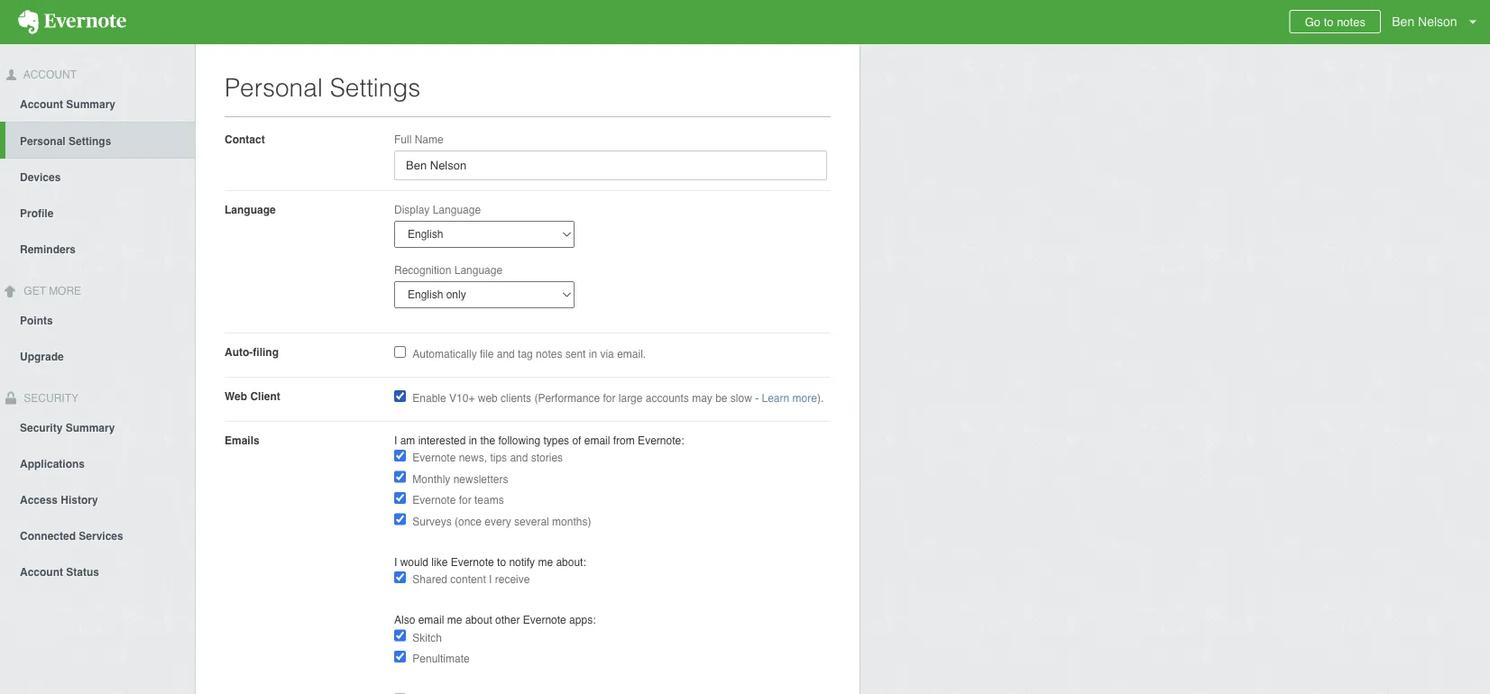 Task type: locate. For each thing, give the bounding box(es) containing it.
ben
[[1392, 14, 1415, 29]]

0 horizontal spatial settings
[[69, 135, 111, 148]]

language right display
[[433, 203, 481, 216]]

language for display
[[433, 203, 481, 216]]

i am interested in the following types of email from evernote:
[[394, 434, 684, 447]]

summary up applications link
[[66, 422, 115, 434]]

shared
[[413, 574, 447, 586]]

email up 'skitch'
[[418, 614, 444, 627]]

learn more link
[[762, 392, 817, 405]]

0 vertical spatial settings
[[330, 73, 421, 102]]

personal settings
[[225, 73, 421, 102], [20, 135, 111, 148]]

1 horizontal spatial settings
[[330, 73, 421, 102]]

account for account summary
[[20, 98, 63, 111]]

monthly
[[413, 473, 450, 486]]

personal up devices
[[20, 135, 66, 148]]

1 horizontal spatial email
[[584, 434, 610, 447]]

for left large
[[603, 392, 616, 405]]

0 horizontal spatial personal
[[20, 135, 66, 148]]

web client
[[225, 390, 280, 403]]

personal
[[225, 73, 323, 102], [20, 135, 66, 148]]

display language
[[394, 203, 481, 216]]

1 vertical spatial settings
[[69, 135, 111, 148]]

0 vertical spatial summary
[[66, 98, 116, 111]]

in left via
[[589, 348, 597, 361]]

i left am
[[394, 434, 397, 447]]

filing
[[253, 346, 279, 359]]

0 vertical spatial i
[[394, 434, 397, 447]]

account down connected in the bottom left of the page
[[20, 566, 63, 579]]

0 vertical spatial security
[[21, 392, 78, 405]]

types
[[543, 434, 569, 447]]

email.
[[617, 348, 646, 361]]

1 horizontal spatial in
[[589, 348, 597, 361]]

Automatically file and tag notes sent in via email. checkbox
[[394, 346, 406, 358]]

1 horizontal spatial notes
[[1337, 15, 1366, 28]]

1 vertical spatial for
[[459, 494, 472, 507]]

security summary link
[[0, 409, 195, 445]]

web
[[478, 392, 498, 405]]

notes right go
[[1337, 15, 1366, 28]]

0 horizontal spatial me
[[447, 614, 462, 627]]

recognition language
[[394, 264, 503, 276]]

reminders
[[20, 243, 76, 256]]

1 vertical spatial security
[[20, 422, 63, 434]]

evernote:
[[638, 434, 684, 447]]

slow
[[731, 392, 752, 405]]

security summary
[[20, 422, 115, 434]]

summary
[[66, 98, 116, 111], [66, 422, 115, 434]]

1 horizontal spatial personal
[[225, 73, 323, 102]]

in left the the
[[469, 434, 477, 447]]

file
[[480, 348, 494, 361]]

notes right tag at the bottom left of page
[[536, 348, 562, 361]]

clients
[[501, 392, 531, 405]]

evernote down interested
[[413, 452, 456, 465]]

account up account summary on the top left of page
[[21, 69, 77, 81]]

1 vertical spatial to
[[497, 556, 506, 569]]

0 vertical spatial notes
[[1337, 15, 1366, 28]]

account for account status
[[20, 566, 63, 579]]

and right file
[[497, 348, 515, 361]]

personal up the contact
[[225, 73, 323, 102]]

and down following
[[510, 452, 528, 465]]

i
[[394, 434, 397, 447], [394, 556, 397, 569], [489, 574, 492, 586]]

Evernote news, tips and stories checkbox
[[394, 450, 406, 462]]

sent
[[565, 348, 586, 361]]

about:
[[556, 556, 586, 569]]

history
[[61, 494, 98, 506]]

0 vertical spatial in
[[589, 348, 597, 361]]

points link
[[0, 302, 195, 338]]

to
[[1324, 15, 1334, 28], [497, 556, 506, 569]]

1 vertical spatial notes
[[536, 348, 562, 361]]

security up applications
[[20, 422, 63, 434]]

access
[[20, 494, 58, 506]]

0 vertical spatial me
[[538, 556, 553, 569]]

0 horizontal spatial in
[[469, 434, 477, 447]]

points
[[20, 314, 53, 327]]

apps:
[[569, 614, 596, 627]]

like
[[432, 556, 448, 569]]

interested
[[418, 434, 466, 447]]

1 vertical spatial me
[[447, 614, 462, 627]]

devices
[[20, 171, 61, 184]]

go to notes
[[1305, 15, 1366, 28]]

0 horizontal spatial notes
[[536, 348, 562, 361]]

0 vertical spatial for
[[603, 392, 616, 405]]

and
[[497, 348, 515, 361], [510, 452, 528, 465]]

1 vertical spatial in
[[469, 434, 477, 447]]

more
[[793, 392, 817, 405]]

for up (once
[[459, 494, 472, 507]]

monthly newsletters
[[413, 473, 508, 486]]

summary up personal settings link
[[66, 98, 116, 111]]

1 vertical spatial account
[[20, 98, 63, 111]]

months)
[[552, 516, 591, 528]]

Evernote for teams checkbox
[[394, 493, 406, 504]]

would
[[400, 556, 429, 569]]

0 vertical spatial personal
[[225, 73, 323, 102]]

0 horizontal spatial personal settings
[[20, 135, 111, 148]]

surveys
[[413, 516, 452, 528]]

evernote
[[413, 452, 456, 465], [413, 494, 456, 507], [451, 556, 494, 569], [523, 614, 566, 627]]

account up personal settings link
[[20, 98, 63, 111]]

ben nelson
[[1392, 14, 1458, 29]]

0 vertical spatial account
[[21, 69, 77, 81]]

settings
[[330, 73, 421, 102], [69, 135, 111, 148]]

0 vertical spatial to
[[1324, 15, 1334, 28]]

email right of at the left of the page
[[584, 434, 610, 447]]

me right "notify"
[[538, 556, 553, 569]]

to left "notify"
[[497, 556, 506, 569]]

1 vertical spatial personal
[[20, 135, 66, 148]]

0 horizontal spatial to
[[497, 556, 506, 569]]

settings up devices link
[[69, 135, 111, 148]]

i for i am interested in the following types of email from evernote:
[[394, 434, 397, 447]]

profile link
[[0, 195, 195, 231]]

stories
[[531, 452, 563, 465]]

get
[[24, 285, 46, 298]]

None checkbox
[[394, 391, 406, 402]]

of
[[572, 434, 581, 447]]

upgrade
[[20, 351, 64, 363]]

Full Name text field
[[394, 151, 827, 180]]

1 horizontal spatial to
[[1324, 15, 1334, 28]]

full
[[394, 133, 412, 146]]

language right recognition
[[454, 264, 503, 276]]

security up security summary
[[21, 392, 78, 405]]

1 vertical spatial summary
[[66, 422, 115, 434]]

1 vertical spatial and
[[510, 452, 528, 465]]

0 horizontal spatial email
[[418, 614, 444, 627]]

am
[[400, 434, 415, 447]]

automatically file and tag notes sent in via email.
[[413, 348, 646, 361]]

to right go
[[1324, 15, 1334, 28]]

settings up "full"
[[330, 73, 421, 102]]

0 vertical spatial personal settings
[[225, 73, 421, 102]]

i up shared content i receive option
[[394, 556, 397, 569]]

me left about
[[447, 614, 462, 627]]

services
[[79, 530, 123, 543]]

newsletters
[[453, 473, 508, 486]]

security
[[21, 392, 78, 405], [20, 422, 63, 434]]

(once
[[455, 516, 482, 528]]

i down i would like evernote to notify me about:
[[489, 574, 492, 586]]

i for i would like evernote to notify me about:
[[394, 556, 397, 569]]

language
[[225, 203, 276, 216], [433, 203, 481, 216], [454, 264, 503, 276]]

notes
[[1337, 15, 1366, 28], [536, 348, 562, 361]]

language down the contact
[[225, 203, 276, 216]]

from
[[613, 434, 635, 447]]

1 vertical spatial i
[[394, 556, 397, 569]]

2 vertical spatial account
[[20, 566, 63, 579]]



Task type: vqa. For each thing, say whether or not it's contained in the screenshot.
and
yes



Task type: describe. For each thing, give the bounding box(es) containing it.
summary for security summary
[[66, 422, 115, 434]]

more
[[49, 285, 81, 298]]

account for account
[[21, 69, 77, 81]]

also email me about other evernote apps:
[[394, 614, 596, 627]]

nelson
[[1418, 14, 1458, 29]]

via
[[600, 348, 614, 361]]

penultimate
[[413, 653, 470, 666]]

v10+
[[449, 392, 475, 405]]

every
[[485, 516, 511, 528]]

auto-
[[225, 346, 253, 359]]

-
[[755, 392, 759, 405]]

the
[[480, 434, 495, 447]]

receive
[[495, 574, 530, 586]]

summary for account summary
[[66, 98, 116, 111]]

devices link
[[0, 159, 195, 195]]

surveys (once every several months)
[[413, 516, 591, 528]]

connected services link
[[0, 517, 195, 553]]

content
[[450, 574, 486, 586]]

1 horizontal spatial personal settings
[[225, 73, 421, 102]]

account status
[[20, 566, 99, 579]]

be
[[716, 392, 728, 405]]

status
[[66, 566, 99, 579]]

access history link
[[0, 481, 195, 517]]

(performance
[[534, 392, 600, 405]]

account summary
[[20, 98, 116, 111]]

recognition
[[394, 264, 451, 276]]

Shared content I receive checkbox
[[394, 572, 406, 584]]

language for recognition
[[454, 264, 503, 276]]

connected services
[[20, 530, 123, 543]]

security for security
[[21, 392, 78, 405]]

contact
[[225, 133, 265, 146]]

1 vertical spatial personal settings
[[20, 135, 111, 148]]

evernote up shared content i receive
[[451, 556, 494, 569]]

full name
[[394, 133, 444, 146]]

evernote for teams
[[413, 494, 504, 507]]

applications link
[[0, 445, 195, 481]]

go
[[1305, 15, 1321, 28]]

connected
[[20, 530, 76, 543]]

0 vertical spatial email
[[584, 434, 610, 447]]

other
[[495, 614, 520, 627]]

client
[[250, 390, 280, 403]]

large
[[619, 392, 643, 405]]

may
[[692, 392, 713, 405]]

account summary link
[[0, 86, 195, 122]]

personal settings link
[[5, 122, 195, 159]]

automatically
[[413, 348, 477, 361]]

1 horizontal spatial for
[[603, 392, 616, 405]]

evernote image
[[0, 10, 144, 34]]

Monthly newsletters checkbox
[[394, 471, 406, 483]]

account status link
[[0, 553, 195, 589]]

web
[[225, 390, 247, 403]]

reminders link
[[0, 231, 195, 267]]

).
[[817, 392, 824, 405]]

several
[[514, 516, 549, 528]]

1 vertical spatial email
[[418, 614, 444, 627]]

about
[[465, 614, 492, 627]]

security for security summary
[[20, 422, 63, 434]]

following
[[498, 434, 540, 447]]

2 vertical spatial i
[[489, 574, 492, 586]]

evernote news, tips and stories
[[413, 452, 563, 465]]

skitch
[[413, 632, 442, 645]]

evernote up surveys
[[413, 494, 456, 507]]

teams
[[475, 494, 504, 507]]

Penultimate checkbox
[[394, 651, 406, 663]]

name
[[415, 133, 444, 146]]

access history
[[20, 494, 98, 506]]

go to notes link
[[1290, 10, 1381, 33]]

applications
[[20, 458, 85, 470]]

Surveys (once every several months) checkbox
[[394, 514, 406, 525]]

evernote link
[[0, 0, 144, 44]]

get more
[[21, 285, 81, 298]]

auto-filing
[[225, 346, 279, 359]]

0 vertical spatial and
[[497, 348, 515, 361]]

shared content i receive
[[413, 574, 530, 586]]

enable
[[413, 392, 446, 405]]

tag
[[518, 348, 533, 361]]

profile
[[20, 207, 54, 220]]

to inside go to notes link
[[1324, 15, 1334, 28]]

also
[[394, 614, 415, 627]]

emails
[[225, 434, 260, 447]]

display
[[394, 203, 430, 216]]

enable v10+ web clients (performance for large accounts may be slow - learn more ).
[[413, 392, 824, 405]]

evernote right the other
[[523, 614, 566, 627]]

i would like evernote to notify me about:
[[394, 556, 586, 569]]

Skitch checkbox
[[394, 630, 406, 642]]

learn
[[762, 392, 790, 405]]

0 horizontal spatial for
[[459, 494, 472, 507]]

news,
[[459, 452, 487, 465]]

upgrade link
[[0, 338, 195, 374]]

1 horizontal spatial me
[[538, 556, 553, 569]]

tips
[[490, 452, 507, 465]]

ben nelson link
[[1388, 0, 1490, 44]]



